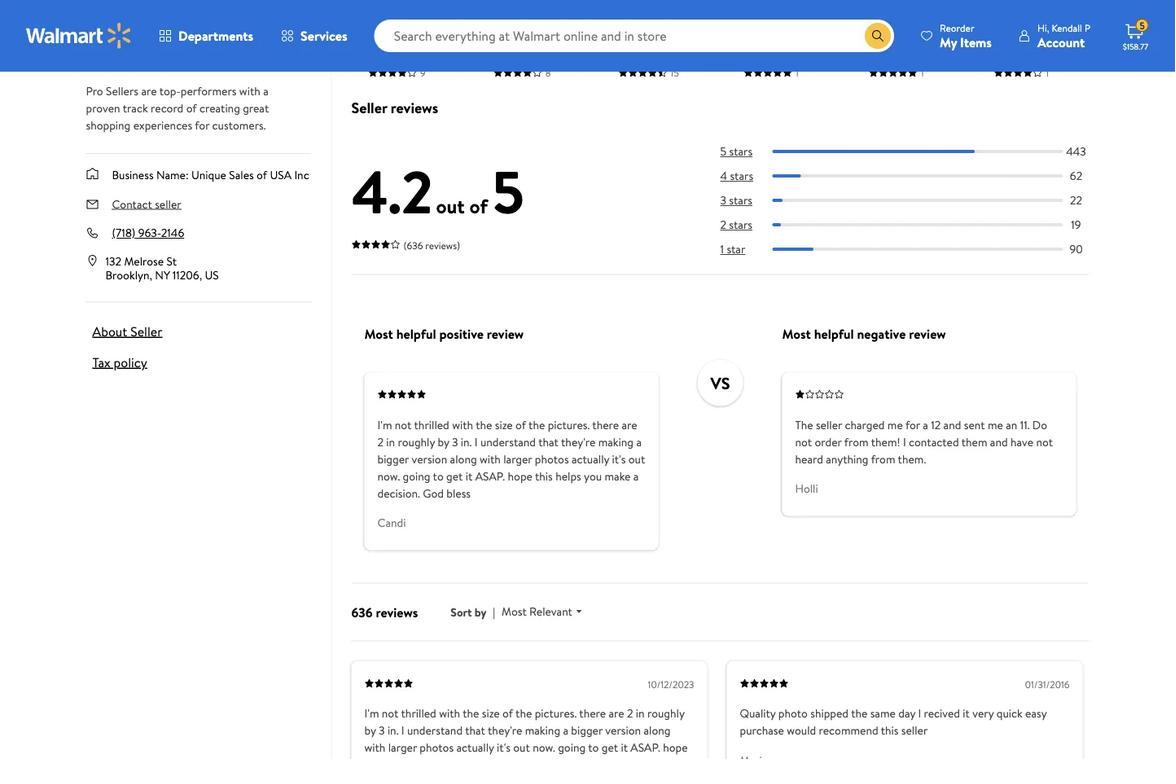Task type: locate. For each thing, give the bounding box(es) containing it.
camera up "stickers"
[[532, 24, 576, 42]]

departments button
[[145, 16, 267, 55]]

and inside fujifilm instax mini 11 lilac purple instant camera plus original fuji case, photo album and fujifilm character 10 films (macaron)
[[445, 95, 466, 113]]

2 horizontal spatial fuji
[[1042, 78, 1062, 95]]

search icon image
[[872, 29, 885, 42]]

great
[[243, 100, 269, 116]]

character down 15
[[663, 113, 720, 131]]

1 horizontal spatial character
[[663, 113, 720, 131]]

and inside fujifilm instax mini 11 lilac purple instant camera plus original fuji case, photo album and fujifilm character 10 films (monochrome)
[[1071, 95, 1092, 113]]

fuji up seller reviews
[[416, 78, 436, 95]]

8 left "70"
[[933, 113, 941, 131]]

with
[[493, 42, 518, 60], [239, 83, 261, 99], [452, 417, 473, 432], [480, 451, 501, 467], [439, 705, 460, 721], [365, 740, 386, 756]]

films left 443
[[1009, 131, 1039, 149]]

62
[[1070, 168, 1083, 184]]

1 vertical spatial 90
[[1070, 241, 1083, 257]]

4 product group from the left
[[744, 0, 846, 80]]

fujifilm left hi,
[[994, 6, 1036, 24]]

mini left clear
[[493, 24, 518, 42]]

version
[[412, 451, 447, 467], [606, 723, 641, 738]]

1 vertical spatial photos
[[420, 740, 454, 756]]

0 horizontal spatial 2
[[378, 434, 384, 450]]

fujifilm inside fujifilm instax mini instant film 4-pack bundle set , sky blue 10 black frame 10 monochrome 10 twin 20 90 8 70 7s 50s 25 300 camera sp-1 printer
[[869, 6, 911, 24]]

camera left 9 in the top of the page
[[368, 60, 412, 78]]

11 inside fujifilm instax mini 11 lilac purple instant camera plus original fuji case, photo album and fujifilm character 10 films (monochrome)
[[1022, 24, 1030, 42]]

0 horizontal spatial me
[[888, 417, 903, 432]]

would
[[787, 723, 817, 738]]

pro down departments
[[177, 49, 199, 69]]

11 right ice
[[646, 24, 654, 42]]

0 horizontal spatial in
[[386, 434, 395, 450]]

album inside 'fujifilm instax mini 11 polaroid ice blue instant camera plus original fuji case, photo album and fujifilm character 10 films (black)'
[[656, 95, 693, 113]]

10 right "70"
[[994, 131, 1006, 149]]

reorder
[[940, 21, 975, 35]]

pro inside pro sellers are top-performers with a proven track record of creating great shopping experiences for customers.
[[86, 83, 103, 99]]

out
[[436, 192, 465, 219], [629, 451, 645, 467], [514, 740, 530, 756]]

mini inside 'fujifilm instax mini 11 polaroid ice blue instant camera plus original fuji case, photo album and fujifilm character 10 films (black)'
[[619, 24, 643, 42]]

track
[[123, 100, 148, 116]]

0 horizontal spatial purple
[[368, 42, 405, 60]]

1 vertical spatial from
[[871, 451, 896, 467]]

twin
[[869, 113, 894, 131]]

me
[[888, 417, 903, 432], [988, 417, 1004, 432]]

fujifilm up blue
[[619, 6, 660, 24]]

reviews for 636 reviews
[[376, 603, 418, 621]]

5 progress bar from the top
[[773, 248, 1064, 251]]

easy
[[1026, 705, 1047, 721]]

fuji down account
[[1042, 78, 1062, 95]]

god
[[423, 485, 444, 501], [516, 757, 537, 759]]

10 down seller reviews
[[368, 131, 380, 149]]

2 album from the left
[[656, 95, 693, 113]]

character up 443
[[1039, 113, 1095, 131]]

, right set
[[893, 60, 896, 78]]

2 original from the left
[[619, 78, 664, 95]]

0 vertical spatial reviews
[[391, 97, 439, 118]]

of
[[186, 100, 197, 116], [257, 167, 267, 183], [470, 192, 488, 219], [516, 417, 526, 432], [503, 705, 513, 721]]

90 right 20 at the top right
[[915, 113, 930, 131]]

case, right clear
[[554, 42, 585, 60]]

for left 12
[[906, 417, 921, 432]]

1 helpful from the left
[[396, 325, 436, 343]]

fuji
[[416, 78, 436, 95], [667, 78, 687, 95], [1042, 78, 1062, 95]]

1 purple from the left
[[368, 42, 405, 60]]

1 horizontal spatial 5
[[721, 143, 727, 159]]

1 11 from the left
[[396, 24, 404, 42]]

4 progress bar from the top
[[773, 223, 1064, 227]]

0 vertical spatial god
[[423, 485, 444, 501]]

from down "charged" on the bottom right of page
[[845, 434, 869, 450]]

90 down 19
[[1070, 241, 1083, 257]]

plus
[[415, 60, 438, 78], [666, 60, 689, 78], [1041, 60, 1064, 78]]

product group
[[368, 0, 471, 167], [493, 0, 596, 95], [619, 0, 721, 149], [744, 0, 846, 80], [869, 0, 971, 185], [994, 0, 1097, 167]]

1 vertical spatial it's
[[497, 740, 511, 756]]

0 vertical spatial they're
[[561, 434, 596, 450]]

0 vertical spatial hope
[[508, 468, 533, 484]]

review right negative
[[909, 325, 946, 343]]

1 horizontal spatial most
[[502, 604, 527, 620]]

original for (monochrome)
[[994, 78, 1039, 95]]

1 vertical spatial that
[[465, 723, 486, 738]]

mini inside fujifilm instax mini instant film 4-pack bundle set , sky blue 10 black frame 10 monochrome 10 twin 20 90 8 70 7s 50s 25 300 camera sp-1 printer
[[869, 24, 893, 42]]

11 for fujifilm instax mini 11 camera with clear case, films and stickers bundle
[[521, 24, 529, 42]]

character down 9 in the top of the page
[[413, 113, 469, 131]]

case, right 15
[[690, 78, 720, 95]]

3 11 from the left
[[646, 24, 654, 42]]

0 horizontal spatial they're
[[488, 723, 523, 738]]

0 vertical spatial actually
[[572, 451, 610, 467]]

lilac inside fujifilm instax mini 11 lilac purple instant camera plus original fuji case, photo album and fujifilm character 10 films (monochrome)
[[1033, 24, 1058, 42]]

photo
[[779, 705, 808, 721]]

seller down the day
[[902, 723, 928, 738]]

pack inside the fujifilm instax mini instant rainbow film, 10 sheets, 3 pack
[[798, 60, 831, 78]]

1 me from the left
[[888, 417, 903, 432]]

fuji inside fujifilm instax mini 11 lilac purple instant camera plus original fuji case, photo album and fujifilm character 10 films (macaron)
[[416, 78, 436, 95]]

instax inside fujifilm instax mini 11 lilac purple instant camera plus original fuji case, photo album and fujifilm character 10 films (monochrome)
[[1039, 6, 1072, 24]]

stars for 3 stars
[[729, 192, 753, 208]]

1 horizontal spatial photos
[[535, 451, 569, 467]]

2 purple from the left
[[994, 42, 1031, 60]]

instax up the my
[[914, 6, 947, 24]]

fujifilm for fujifilm instax mini instant film 4-pack bundle set , sky blue 10 black frame 10 monochrome 10 twin 20 90 8 70 7s 50s 25 300 camera sp-1 printer
[[869, 6, 911, 24]]

0 vertical spatial to
[[433, 468, 444, 484]]

2 fuji from the left
[[667, 78, 687, 95]]

album inside fujifilm instax mini 11 lilac purple instant camera plus original fuji case, photo album and fujifilm character 10 films (monochrome)
[[1032, 95, 1068, 113]]

10 inside 'fujifilm instax mini 11 polaroid ice blue instant camera plus original fuji case, photo album and fujifilm character 10 films (black)'
[[619, 131, 631, 149]]

3 inside the fujifilm instax mini instant rainbow film, 10 sheets, 3 pack
[[788, 60, 795, 78]]

0 horizontal spatial review
[[487, 325, 524, 343]]

review for most helpful negative review
[[909, 325, 946, 343]]

album inside fujifilm instax mini 11 lilac purple instant camera plus original fuji case, photo album and fujifilm character 10 films (macaron)
[[406, 95, 442, 113]]

departments
[[178, 27, 253, 45]]

0 vertical spatial in.
[[461, 434, 472, 450]]

fujifilm inside the fujifilm instax mini instant rainbow film, 10 sheets, 3 pack
[[744, 6, 785, 24]]

(macaron)
[[368, 149, 426, 167]]

holli
[[796, 481, 819, 496]]

6 mini from the left
[[994, 24, 1018, 42]]

helpful left positive
[[396, 325, 436, 343]]

instax up film,
[[788, 6, 822, 24]]

fujifilm for fujifilm instax mini 11 camera with clear case, films and stickers bundle
[[493, 6, 535, 24]]

and up (black)
[[696, 95, 716, 113]]

2 mini from the left
[[493, 24, 518, 42]]

st
[[167, 253, 177, 269]]

0 horizontal spatial by
[[365, 723, 376, 738]]

1 horizontal spatial roughly
[[648, 705, 685, 721]]

2 horizontal spatial 2
[[721, 217, 727, 233]]

character inside fujifilm instax mini 11 lilac purple instant camera plus original fuji case, photo album and fujifilm character 10 films (monochrome)
[[1039, 113, 1095, 131]]

0 horizontal spatial decision.
[[378, 485, 420, 501]]

helpful for negative
[[814, 325, 854, 343]]

heard
[[796, 451, 824, 467]]

mini up set
[[869, 24, 893, 42]]

and up 443
[[1071, 95, 1092, 113]]

2 horizontal spatial 5
[[1140, 18, 1145, 32]]

helpful for positive
[[396, 325, 436, 343]]

6 instax from the left
[[1039, 6, 1072, 24]]

purple inside fujifilm instax mini 11 lilac purple instant camera plus original fuji case, photo album and fujifilm character 10 films (monochrome)
[[994, 42, 1031, 60]]

1 horizontal spatial 8
[[933, 113, 941, 131]]

636 reviews
[[352, 603, 418, 621]]

progress bar for 90
[[773, 248, 1064, 251]]

1 horizontal spatial pack
[[882, 42, 915, 60]]

case, down account
[[1065, 78, 1096, 95]]

most helpful positive review
[[365, 325, 524, 343]]

6 product group from the left
[[994, 0, 1097, 167]]

seller up (macaron)
[[352, 97, 387, 118]]

3 progress bar from the top
[[773, 199, 1064, 202]]

11 for fujifilm instax mini 11 polaroid ice blue instant camera plus original fuji case, photo album and fujifilm character 10 films (black)
[[646, 24, 654, 42]]

1 horizontal spatial photo
[[619, 95, 653, 113]]

reviews down 9 in the top of the page
[[391, 97, 439, 118]]

1 for bundle
[[921, 66, 924, 80]]

case, right 9 in the top of the page
[[439, 78, 470, 95]]

pack right the rainbow
[[798, 60, 831, 78]]

plus down account
[[1041, 60, 1064, 78]]

seller down departments
[[203, 49, 237, 69]]

in
[[386, 434, 395, 450], [636, 705, 645, 721]]

10 right film,
[[825, 42, 838, 60]]

it's
[[612, 451, 626, 467], [497, 740, 511, 756]]

1 horizontal spatial original
[[619, 78, 664, 95]]

they're
[[561, 434, 596, 450], [488, 723, 523, 738]]

instant up 15
[[666, 42, 705, 60]]

4 stars
[[721, 168, 754, 184]]

1 down film,
[[796, 66, 799, 80]]

mini right "services"
[[368, 24, 392, 42]]

by
[[438, 434, 449, 450], [475, 604, 487, 620], [365, 723, 376, 738]]

10 inside the fujifilm instax mini instant rainbow film, 10 sheets, 3 pack
[[825, 42, 838, 60]]

mini for fujifilm instax mini 11 camera with clear case, films and stickers bundle
[[493, 24, 518, 42]]

11 left hi,
[[1022, 24, 1030, 42]]

1 mini from the left
[[368, 24, 392, 42]]

instax for fujifilm instax mini 11 lilac purple instant camera plus original fuji case, photo album and fujifilm character 10 films (monochrome)
[[1039, 6, 1072, 24]]

3 original from the left
[[994, 78, 1039, 95]]

photo inside fujifilm instax mini 11 lilac purple instant camera plus original fuji case, photo album and fujifilm character 10 films (monochrome)
[[994, 95, 1028, 113]]

it
[[466, 468, 473, 484], [963, 705, 970, 721], [621, 740, 628, 756]]

0 horizontal spatial helpful
[[396, 325, 436, 343]]

, inside 132 melrose st brooklyn, ny 11206 , us
[[199, 267, 202, 283]]

review for most helpful positive review
[[487, 325, 524, 343]]

2 horizontal spatial most
[[783, 325, 811, 343]]

camera inside fujifilm instax mini instant film 4-pack bundle set , sky blue 10 black frame 10 monochrome 10 twin 20 90 8 70 7s 50s 25 300 camera sp-1 printer
[[869, 149, 913, 167]]

(718)
[[112, 225, 136, 241]]

instax inside the fujifilm instax mini 11 camera with clear case, films and stickers bundle
[[538, 6, 571, 24]]

instax inside fujifilm instax mini 11 lilac purple instant camera plus original fuji case, photo album and fujifilm character 10 films (macaron)
[[413, 6, 446, 24]]

instax inside the fujifilm instax mini instant rainbow film, 10 sheets, 3 pack
[[788, 6, 822, 24]]

1 horizontal spatial that
[[539, 434, 559, 450]]

1 plus from the left
[[415, 60, 438, 78]]

1 vertical spatial you
[[414, 757, 432, 759]]

mini inside fujifilm instax mini 11 lilac purple instant camera plus original fuji case, photo album and fujifilm character 10 films (macaron)
[[368, 24, 392, 42]]

2 instax from the left
[[538, 6, 571, 24]]

2 helpful from the left
[[814, 325, 854, 343]]

purple inside fujifilm instax mini 11 lilac purple instant camera plus original fuji case, photo album and fujifilm character 10 films (macaron)
[[368, 42, 405, 60]]

1 vertical spatial are
[[622, 417, 638, 432]]

the inside quality photo shipped the same day i recived it very quick easy purchase would recommend this seller
[[852, 705, 868, 721]]

5 product group from the left
[[869, 0, 971, 185]]

0 vertical spatial seller
[[352, 97, 387, 118]]

3 album from the left
[[1032, 95, 1068, 113]]

pack up black at top
[[882, 42, 915, 60]]

1 vertical spatial it
[[963, 705, 970, 721]]

1 horizontal spatial you
[[584, 468, 602, 484]]

0 horizontal spatial going
[[403, 468, 431, 484]]

plus inside fujifilm instax mini 11 lilac purple instant camera plus original fuji case, photo album and fujifilm character 10 films (macaron)
[[415, 60, 438, 78]]

plus inside fujifilm instax mini 11 lilac purple instant camera plus original fuji case, photo album and fujifilm character 10 films (monochrome)
[[1041, 60, 1064, 78]]

and inside 'fujifilm instax mini 11 polaroid ice blue instant camera plus original fuji case, photo album and fujifilm character 10 films (black)'
[[696, 95, 716, 113]]

stars for 5 stars
[[730, 143, 753, 159]]

0 horizontal spatial photo
[[368, 95, 402, 113]]

0 vertical spatial bless
[[447, 485, 471, 501]]

instax up 15
[[663, 6, 696, 24]]

set
[[869, 60, 890, 78]]

i inside the seller charged me for a 12 and sent me an 11. do not order from them! i contacted them and have not heard anything from them.
[[904, 434, 907, 450]]

2 character from the left
[[663, 113, 720, 131]]

4 instax from the left
[[788, 6, 822, 24]]

0 horizontal spatial character
[[413, 113, 469, 131]]

original up seller reviews
[[368, 78, 413, 95]]

original left 15
[[619, 78, 664, 95]]

instax inside 'fujifilm instax mini 11 polaroid ice blue instant camera plus original fuji case, photo album and fujifilm character 10 films (black)'
[[663, 6, 696, 24]]

name:
[[156, 167, 189, 183]]

mini inside the fujifilm instax mini instant rainbow film, 10 sheets, 3 pack
[[744, 24, 768, 42]]

1 vertical spatial asap.
[[631, 740, 661, 756]]

for inside pro sellers are top-performers with a proven track record of creating great shopping experiences for customers.
[[195, 117, 210, 133]]

0 vertical spatial there
[[593, 417, 619, 432]]

3 instax from the left
[[663, 6, 696, 24]]

1 left star
[[721, 241, 724, 257]]

fuji for (macaron)
[[416, 78, 436, 95]]

mini left polaroid
[[619, 24, 643, 42]]

0 horizontal spatial fuji
[[416, 78, 436, 95]]

reviews for seller reviews
[[391, 97, 439, 118]]

5 instax from the left
[[914, 6, 947, 24]]

1 for camera
[[1046, 66, 1050, 80]]

3 mini from the left
[[619, 24, 643, 42]]

, inside fujifilm instax mini instant film 4-pack bundle set , sky blue 10 black frame 10 monochrome 10 twin 20 90 8 70 7s 50s 25 300 camera sp-1 printer
[[893, 60, 896, 78]]

11 up bundle
[[521, 24, 529, 42]]

me up them!
[[888, 417, 903, 432]]

performers
[[181, 83, 237, 99]]

ny
[[155, 267, 170, 283]]

instax up 9 in the top of the page
[[413, 6, 446, 24]]

films left "stickers"
[[493, 60, 523, 78]]

camera down hi,
[[994, 60, 1038, 78]]

plus up seller reviews
[[415, 60, 438, 78]]

shipped
[[811, 705, 849, 721]]

about seller button
[[86, 322, 169, 340]]

i inside quality photo shipped the same day i recived it very quick easy purchase would recommend this seller
[[919, 705, 922, 721]]

0 horizontal spatial pro
[[86, 83, 103, 99]]

1 album from the left
[[406, 95, 442, 113]]

and inside the fujifilm instax mini 11 camera with clear case, films and stickers bundle
[[526, 60, 546, 78]]

2 photo from the left
[[619, 95, 653, 113]]

50s
[[884, 131, 904, 149]]

films inside the fujifilm instax mini 11 camera with clear case, films and stickers bundle
[[493, 60, 523, 78]]

1 vertical spatial going
[[558, 740, 586, 756]]

3 photo from the left
[[994, 95, 1028, 113]]

mini for fujifilm instax mini 11 lilac purple instant camera plus original fuji case, photo album and fujifilm character 10 films (macaron)
[[368, 24, 392, 42]]

1 horizontal spatial understand
[[481, 434, 536, 450]]

with inside the fujifilm instax mini 11 camera with clear case, films and stickers bundle
[[493, 42, 518, 60]]

1 lilac from the left
[[407, 24, 432, 42]]

1 down account
[[1046, 66, 1050, 80]]

character
[[413, 113, 469, 131], [663, 113, 720, 131], [1039, 113, 1095, 131]]

stars for 2 stars
[[729, 217, 753, 233]]

films inside 'fujifilm instax mini 11 polaroid ice blue instant camera plus original fuji case, photo album and fujifilm character 10 films (black)'
[[634, 131, 663, 149]]

0 vertical spatial photos
[[535, 451, 569, 467]]

camera down walmart site-wide search box on the top of page
[[619, 60, 663, 78]]

seller
[[352, 97, 387, 118], [130, 322, 162, 340]]

this inside quality photo shipped the same day i recived it very quick easy purchase would recommend this seller
[[881, 723, 899, 738]]

5 for 5
[[1140, 18, 1145, 32]]

1 horizontal spatial from
[[871, 451, 896, 467]]

reviews right 636
[[376, 603, 418, 621]]

most for most relevant
[[502, 604, 527, 620]]

quality
[[740, 705, 776, 721]]

reviews
[[391, 97, 439, 118], [376, 603, 418, 621]]

1 original from the left
[[368, 78, 413, 95]]

lilac inside fujifilm instax mini 11 lilac purple instant camera plus original fuji case, photo album and fujifilm character 10 films (macaron)
[[407, 24, 432, 42]]

about
[[92, 322, 127, 340]]

0 vertical spatial i'm not thrilled with the size of the pictures. there are 2 in roughly by 3 in. i understand that they're making a bigger version along with larger photos actually it's out now. going to get it asap. hope this helps you make a decision. god bless
[[378, 417, 645, 501]]

photo down ice
[[619, 95, 653, 113]]

product group containing fujifilm instax mini 11 polaroid ice blue instant camera plus original fuji case, photo album and fujifilm character 10 films (black)
[[619, 0, 721, 149]]

inc
[[294, 167, 309, 183]]

stars down 3 stars
[[729, 217, 753, 233]]

3 product group from the left
[[619, 0, 721, 149]]

1 vertical spatial 2
[[378, 434, 384, 450]]

progress bar for 62
[[773, 174, 1064, 178]]

sellers
[[106, 83, 139, 99]]

4 mini from the left
[[744, 24, 768, 42]]

review
[[487, 325, 524, 343], [909, 325, 946, 343]]

2 plus from the left
[[666, 60, 689, 78]]

case, inside 'fujifilm instax mini 11 polaroid ice blue instant camera plus original fuji case, photo album and fujifilm character 10 films (black)'
[[690, 78, 720, 95]]

1 vertical spatial actually
[[457, 740, 494, 756]]

seller up the policy
[[130, 322, 162, 340]]

0 horizontal spatial lilac
[[407, 24, 432, 42]]

fujifilm up clear
[[493, 6, 535, 24]]

camera left sp-
[[869, 149, 913, 167]]

and left bundle
[[445, 95, 466, 113]]

11 inside 'fujifilm instax mini 11 polaroid ice blue instant camera plus original fuji case, photo album and fujifilm character 10 films (black)'
[[646, 24, 654, 42]]

2 horizontal spatial by
[[475, 604, 487, 620]]

1 horizontal spatial larger
[[504, 451, 532, 467]]

sheets,
[[744, 60, 785, 78]]

1 vertical spatial in.
[[388, 723, 399, 738]]

2 vertical spatial 2
[[627, 705, 633, 721]]

plus right blue
[[666, 60, 689, 78]]

1 vertical spatial to
[[588, 740, 599, 756]]

character inside fujifilm instax mini 11 lilac purple instant camera plus original fuji case, photo album and fujifilm character 10 films (macaron)
[[413, 113, 469, 131]]

instax up account
[[1039, 6, 1072, 24]]

1 vertical spatial hope
[[663, 740, 688, 756]]

0 vertical spatial helps
[[556, 468, 582, 484]]

Search search field
[[374, 20, 895, 52]]

anything
[[826, 451, 869, 467]]

2 product group from the left
[[493, 0, 596, 95]]

instant left the my
[[896, 24, 935, 42]]

1 product group from the left
[[368, 0, 471, 167]]

progress bar for 22
[[773, 199, 1064, 202]]

album down 9 in the top of the page
[[406, 95, 442, 113]]

are
[[141, 83, 157, 99], [622, 417, 638, 432], [609, 705, 625, 721]]

fujifilm inside the fujifilm instax mini 11 camera with clear case, films and stickers bundle
[[493, 6, 535, 24]]

instax inside fujifilm instax mini instant film 4-pack bundle set , sky blue 10 black frame 10 monochrome 10 twin 20 90 8 70 7s 50s 25 300 camera sp-1 printer
[[914, 6, 947, 24]]

0 horizontal spatial pack
[[798, 60, 831, 78]]

11 inside fujifilm instax mini 11 lilac purple instant camera plus original fuji case, photo album and fujifilm character 10 films (macaron)
[[396, 24, 404, 42]]

0 vertical spatial 2
[[721, 217, 727, 233]]

films down seller reviews
[[383, 131, 413, 149]]

tax policy
[[92, 353, 147, 371]]

11 up seller reviews
[[396, 24, 404, 42]]

0 vertical spatial from
[[845, 434, 869, 450]]

from down them!
[[871, 451, 896, 467]]

11 inside the fujifilm instax mini 11 camera with clear case, films and stickers bundle
[[521, 24, 529, 42]]

3 fuji from the left
[[1042, 78, 1062, 95]]

fuji down polaroid
[[667, 78, 687, 95]]

a inside the seller charged me for a 12 and sent me an 11. do not order from them! i contacted them and have not heard anything from them.
[[923, 417, 929, 432]]

1 horizontal spatial purple
[[994, 42, 1031, 60]]

helpful left negative
[[814, 325, 854, 343]]

i'm
[[378, 417, 392, 432], [365, 705, 379, 721]]

, left 'us' at the left of the page
[[199, 267, 202, 283]]

15
[[671, 66, 679, 80]]

hi, kendall p account
[[1038, 21, 1091, 51]]

0 vertical spatial you
[[584, 468, 602, 484]]

larger
[[504, 451, 532, 467], [388, 740, 417, 756]]

1 vertical spatial 8
[[933, 113, 941, 131]]

mini up sheets, on the right top of the page
[[744, 24, 768, 42]]

photo for (monochrome)
[[994, 95, 1028, 113]]

4 11 from the left
[[1022, 24, 1030, 42]]

purple
[[368, 42, 405, 60], [994, 42, 1031, 60]]

mini inside fujifilm instax mini 11 lilac purple instant camera plus original fuji case, photo album and fujifilm character 10 films (monochrome)
[[994, 24, 1018, 42]]

10 left (black)
[[619, 131, 631, 149]]

1 vertical spatial along
[[644, 723, 671, 738]]

character for (macaron)
[[413, 113, 469, 131]]

mini for fujifilm instax mini 11 lilac purple instant camera plus original fuji case, photo album and fujifilm character 10 films (monochrome)
[[994, 24, 1018, 42]]

pro up proven
[[86, 83, 103, 99]]

of inside 4.2 out of 5
[[470, 192, 488, 219]]

purple right items
[[994, 42, 1031, 60]]

1 photo from the left
[[368, 95, 402, 113]]

0 horizontal spatial from
[[845, 434, 869, 450]]

1 horizontal spatial it
[[621, 740, 628, 756]]

3 plus from the left
[[1041, 60, 1064, 78]]

character for (monochrome)
[[1039, 113, 1095, 131]]

(636 reviews)
[[404, 239, 460, 252]]

Walmart Site-Wide search field
[[374, 20, 895, 52]]

photo inside fujifilm instax mini 11 lilac purple instant camera plus original fuji case, photo album and fujifilm character 10 films (macaron)
[[368, 95, 402, 113]]

bundle
[[918, 42, 969, 60]]

0 vertical spatial decision.
[[378, 485, 420, 501]]

lilac left p
[[1033, 24, 1058, 42]]

makes
[[123, 49, 163, 69]]

1 progress bar from the top
[[773, 150, 1064, 153]]

stars right 4
[[730, 168, 754, 184]]

0 vertical spatial make
[[605, 468, 631, 484]]

fujifilm right services dropdown button at the top of the page
[[368, 6, 410, 24]]

1 review from the left
[[487, 325, 524, 343]]

for down creating
[[195, 117, 210, 133]]

original inside fujifilm instax mini 11 lilac purple instant camera plus original fuji case, photo album and fujifilm character 10 films (monochrome)
[[994, 78, 1039, 95]]

8 inside fujifilm instax mini instant film 4-pack bundle set , sky blue 10 black frame 10 monochrome 10 twin 20 90 8 70 7s 50s 25 300 camera sp-1 printer
[[933, 113, 941, 131]]

2 lilac from the left
[[1033, 24, 1058, 42]]

instant
[[771, 24, 810, 42], [896, 24, 935, 42], [408, 42, 447, 60], [666, 42, 705, 60], [1034, 42, 1073, 60]]

seller inside the seller charged me for a 12 and sent me an 11. do not order from them! i contacted them and have not heard anything from them.
[[816, 417, 843, 432]]

1 instax from the left
[[413, 6, 446, 24]]

original inside fujifilm instax mini 11 lilac purple instant camera plus original fuji case, photo album and fujifilm character 10 films (macaron)
[[368, 78, 413, 95]]

2 11 from the left
[[521, 24, 529, 42]]

album up 443
[[1032, 95, 1068, 113]]

sky
[[900, 60, 921, 78]]

fujifilm up search icon
[[869, 6, 911, 24]]

1 fuji from the left
[[416, 78, 436, 95]]

3 character from the left
[[1039, 113, 1095, 131]]

i
[[475, 434, 478, 450], [904, 434, 907, 450], [919, 705, 922, 721], [401, 723, 405, 738]]

0 vertical spatial 8
[[546, 66, 551, 80]]

1 vertical spatial reviews
[[376, 603, 418, 621]]

mini inside the fujifilm instax mini 11 camera with clear case, films and stickers bundle
[[493, 24, 518, 42]]

plus for fujifilm instax mini 11 lilac purple instant camera plus original fuji case, photo album and fujifilm character 10 films (macaron)
[[415, 60, 438, 78]]

about seller
[[92, 322, 162, 340]]

most
[[365, 325, 393, 343], [783, 325, 811, 343], [502, 604, 527, 620]]

that
[[539, 434, 559, 450], [465, 723, 486, 738]]

roughly
[[398, 434, 435, 450], [648, 705, 685, 721]]

case, inside fujifilm instax mini 11 lilac purple instant camera plus original fuji case, photo album and fujifilm character 10 films (macaron)
[[439, 78, 470, 95]]

fujifilm for fujifilm instax mini 11 lilac purple instant camera plus original fuji case, photo album and fujifilm character 10 films (macaron)
[[368, 6, 410, 24]]

0 horizontal spatial ,
[[199, 267, 202, 283]]

132
[[106, 253, 121, 269]]

progress bar
[[773, 150, 1064, 153], [773, 174, 1064, 178], [773, 199, 1064, 202], [773, 223, 1064, 227], [773, 248, 1064, 251]]

mini for fujifilm instax mini 11 polaroid ice blue instant camera plus original fuji case, photo album and fujifilm character 10 films (black)
[[619, 24, 643, 42]]

0 horizontal spatial larger
[[388, 740, 417, 756]]

instant up sheets, on the right top of the page
[[771, 24, 810, 42]]

2 progress bar from the top
[[773, 174, 1064, 178]]

mini right items
[[994, 24, 1018, 42]]

1 vertical spatial pro
[[86, 83, 103, 99]]

fuji inside fujifilm instax mini 11 lilac purple instant camera plus original fuji case, photo album and fujifilm character 10 films (monochrome)
[[1042, 78, 1062, 95]]

stars up 4 stars
[[730, 143, 753, 159]]

day
[[899, 705, 916, 721]]

fujifilm instax mini instant rainbow film, 10 sheets, 3 pack
[[744, 6, 838, 78]]

character inside 'fujifilm instax mini 11 polaroid ice blue instant camera plus original fuji case, photo album and fujifilm character 10 films (black)'
[[663, 113, 720, 131]]

album for (macaron)
[[406, 95, 442, 113]]

instax up clear
[[538, 6, 571, 24]]

bless
[[447, 485, 471, 501], [540, 757, 564, 759]]

3
[[788, 60, 795, 78], [721, 192, 727, 208], [452, 434, 458, 450], [379, 723, 385, 738]]

original
[[368, 78, 413, 95], [619, 78, 664, 95], [994, 78, 1039, 95]]

5 mini from the left
[[869, 24, 893, 42]]

photo up (macaron)
[[368, 95, 402, 113]]

2 horizontal spatial plus
[[1041, 60, 1064, 78]]

instax for fujifilm instax mini instant film 4-pack bundle set , sky blue 10 black frame 10 monochrome 10 twin 20 90 8 70 7s 50s 25 300 camera sp-1 printer
[[914, 6, 947, 24]]

fujifilm up the rainbow
[[744, 6, 785, 24]]

negative
[[858, 325, 906, 343]]

1 character from the left
[[413, 113, 469, 131]]

2 review from the left
[[909, 325, 946, 343]]

me left an
[[988, 417, 1004, 432]]

2 vertical spatial by
[[365, 723, 376, 738]]

photo up (monochrome)
[[994, 95, 1028, 113]]



Task type: vqa. For each thing, say whether or not it's contained in the screenshot.
the leftmost  image
no



Task type: describe. For each thing, give the bounding box(es) containing it.
usa
[[270, 167, 292, 183]]

it inside quality photo shipped the same day i recived it very quick easy purchase would recommend this seller
[[963, 705, 970, 721]]

fujifilm for fujifilm instax mini instant rainbow film, 10 sheets, 3 pack
[[744, 6, 785, 24]]

sort
[[451, 604, 472, 620]]

10 right frame
[[941, 78, 953, 95]]

product group containing fujifilm instax mini 11 lilac purple instant camera plus original fuji case, photo album and fujifilm character 10 films (monochrome)
[[994, 0, 1097, 167]]

1 horizontal spatial in
[[636, 705, 645, 721]]

0 horizontal spatial in.
[[388, 723, 399, 738]]

1 vertical spatial god
[[516, 757, 537, 759]]

1 horizontal spatial this
[[535, 468, 553, 484]]

1 vertical spatial they're
[[488, 723, 523, 738]]

fujifilm for fujifilm instax mini 11 polaroid ice blue instant camera plus original fuji case, photo album and fujifilm character 10 films (black)
[[619, 6, 660, 24]]

most for most helpful negative review
[[783, 325, 811, 343]]

an
[[1006, 417, 1018, 432]]

sales
[[229, 167, 254, 183]]

films inside fujifilm instax mini 11 lilac purple instant camera plus original fuji case, photo album and fujifilm character 10 films (macaron)
[[383, 131, 413, 149]]

636
[[352, 603, 373, 621]]

camera inside 'fujifilm instax mini 11 polaroid ice blue instant camera plus original fuji case, photo album and fujifilm character 10 films (black)'
[[619, 60, 663, 78]]

order
[[815, 434, 842, 450]]

0 vertical spatial by
[[438, 434, 449, 450]]

$158.77
[[1124, 41, 1149, 52]]

rainbow
[[744, 42, 792, 60]]

product group containing fujifilm instax mini 11 lilac purple instant camera plus original fuji case, photo album and fujifilm character 10 films (macaron)
[[368, 0, 471, 167]]

10 inside fujifilm instax mini 11 lilac purple instant camera plus original fuji case, photo album and fujifilm character 10 films (monochrome)
[[994, 131, 1006, 149]]

0 horizontal spatial asap.
[[476, 468, 505, 484]]

the seller charged me for a 12 and sent me an 11. do not order from them! i contacted them and have not heard anything from them.
[[796, 417, 1053, 467]]

fujifilm instax mini 11 lilac purple instant camera plus original fuji case, photo album and fujifilm character 10 films (monochrome)
[[994, 6, 1096, 167]]

unique
[[192, 167, 226, 183]]

01/31/2016
[[1026, 677, 1070, 691]]

progress bar for 443
[[773, 150, 1064, 153]]

product group containing fujifilm instax mini instant rainbow film, 10 sheets, 3 pack
[[744, 0, 846, 80]]

0 vertical spatial going
[[403, 468, 431, 484]]

1 horizontal spatial 2
[[627, 705, 633, 721]]

(monochrome)
[[994, 149, 1079, 167]]

1 vertical spatial decision.
[[471, 757, 514, 759]]

reviews)
[[426, 239, 460, 252]]

fujifilm for fujifilm instax mini 11 lilac purple instant camera plus original fuji case, photo album and fujifilm character 10 films (monochrome)
[[994, 6, 1036, 24]]

my
[[940, 33, 958, 51]]

services button
[[267, 16, 361, 55]]

recommend
[[819, 723, 879, 738]]

0 horizontal spatial god
[[423, 485, 444, 501]]

most relevant
[[502, 604, 573, 620]]

camera inside fujifilm instax mini 11 lilac purple instant camera plus original fuji case, photo album and fujifilm character 10 films (macaron)
[[368, 60, 412, 78]]

product group containing fujifilm instax mini 11 camera with clear case, films and stickers bundle
[[493, 0, 596, 95]]

fuji inside 'fujifilm instax mini 11 polaroid ice blue instant camera plus original fuji case, photo album and fujifilm character 10 films (black)'
[[667, 78, 687, 95]]

0 horizontal spatial make
[[434, 757, 460, 759]]

services
[[301, 27, 348, 45]]

what
[[86, 49, 120, 69]]

0 vertical spatial it's
[[612, 451, 626, 467]]

|
[[493, 604, 495, 620]]

sp-
[[916, 149, 935, 167]]

shopping
[[86, 117, 131, 133]]

19
[[1072, 217, 1082, 233]]

customers.
[[212, 117, 266, 133]]

a inside pro sellers are top-performers with a proven track record of creating great shopping experiences for customers.
[[263, 83, 269, 99]]

25
[[907, 131, 921, 149]]

0 horizontal spatial that
[[465, 723, 486, 738]]

candi
[[378, 515, 406, 531]]

90 inside fujifilm instax mini instant film 4-pack bundle set , sky blue 10 black frame 10 monochrome 10 twin 20 90 8 70 7s 50s 25 300 camera sp-1 printer
[[915, 113, 930, 131]]

1 horizontal spatial seller
[[352, 97, 387, 118]]

1 vertical spatial there
[[580, 705, 606, 721]]

walmart image
[[26, 23, 132, 49]]

1 vertical spatial pictures.
[[535, 705, 577, 721]]

1 horizontal spatial they're
[[561, 434, 596, 450]]

1 vertical spatial understand
[[407, 723, 463, 738]]

1 horizontal spatial get
[[602, 740, 618, 756]]

10/12/2023
[[648, 677, 695, 691]]

300
[[925, 131, 947, 149]]

camera inside the fujifilm instax mini 11 camera with clear case, films and stickers bundle
[[532, 24, 576, 42]]

and down an
[[991, 434, 1008, 450]]

film,
[[795, 42, 822, 60]]

fujifilm instax mini 11 lilac purple instant camera plus original fuji case, photo album and fujifilm character 10 films (macaron)
[[368, 6, 470, 167]]

fujifilm instax mini 11 polaroid ice blue instant camera plus original fuji case, photo album and fujifilm character 10 films (black)
[[619, 6, 720, 149]]

of inside pro sellers are top-performers with a proven track record of creating great shopping experiences for customers.
[[186, 100, 197, 116]]

progress bar for 19
[[773, 223, 1064, 227]]

fujifilm instax mini instant film 4-pack bundle set , sky blue 10 black frame 10 monochrome 10 twin 20 90 8 70 7s 50s 25 300 camera sp-1 printer
[[869, 6, 971, 185]]

p
[[1085, 21, 1091, 35]]

and right 12
[[944, 417, 962, 432]]

1 inside fujifilm instax mini instant film 4-pack bundle set , sky blue 10 black frame 10 monochrome 10 twin 20 90 8 70 7s 50s 25 300 camera sp-1 printer
[[935, 149, 940, 167]]

0 horizontal spatial actually
[[457, 740, 494, 756]]

plus inside 'fujifilm instax mini 11 polaroid ice blue instant camera plus original fuji case, photo album and fujifilm character 10 films (black)'
[[666, 60, 689, 78]]

melrose
[[124, 253, 164, 269]]

0 vertical spatial understand
[[481, 434, 536, 450]]

fujifilm up (monochrome)
[[994, 113, 1036, 131]]

(black)
[[666, 131, 705, 149]]

4-
[[869, 42, 882, 60]]

proven
[[86, 100, 120, 116]]

out inside 4.2 out of 5
[[436, 192, 465, 219]]

0 vertical spatial get
[[447, 468, 463, 484]]

0 vertical spatial that
[[539, 434, 559, 450]]

instant inside fujifilm instax mini 11 lilac purple instant camera plus original fuji case, photo album and fujifilm character 10 films (macaron)
[[408, 42, 447, 60]]

2 horizontal spatial out
[[629, 451, 645, 467]]

1 horizontal spatial now.
[[533, 740, 556, 756]]

7s
[[869, 131, 881, 149]]

original for (macaron)
[[368, 78, 413, 95]]

product group containing fujifilm instax mini instant film 4-pack bundle set , sky blue 10 black frame 10 monochrome 10 twin 20 90 8 70 7s 50s 25 300 camera sp-1 printer
[[869, 0, 971, 185]]

pack inside fujifilm instax mini instant film 4-pack bundle set , sky blue 10 black frame 10 monochrome 10 twin 20 90 8 70 7s 50s 25 300 camera sp-1 printer
[[882, 42, 915, 60]]

them
[[962, 434, 988, 450]]

0 horizontal spatial it's
[[497, 740, 511, 756]]

0 horizontal spatial photos
[[420, 740, 454, 756]]

2146
[[161, 225, 184, 241]]

charged
[[845, 417, 885, 432]]

1 horizontal spatial make
[[605, 468, 631, 484]]

what makes a pro seller
[[86, 49, 237, 69]]

instax for fujifilm instax mini 11 lilac purple instant camera plus original fuji case, photo album and fujifilm character 10 films (macaron)
[[413, 6, 446, 24]]

have
[[1011, 434, 1034, 450]]

1 horizontal spatial bless
[[540, 757, 564, 759]]

(718) 963-2146
[[112, 225, 184, 241]]

are inside pro sellers are top-performers with a proven track record of creating great shopping experiences for customers.
[[141, 83, 157, 99]]

do
[[1033, 417, 1048, 432]]

0 vertical spatial it
[[466, 468, 473, 484]]

most for most helpful positive review
[[365, 325, 393, 343]]

0 horizontal spatial 8
[[546, 66, 551, 80]]

case, inside the fujifilm instax mini 11 camera with clear case, films and stickers bundle
[[554, 42, 585, 60]]

1 vertical spatial i'm not thrilled with the size of the pictures. there are 2 in roughly by 3 in. i understand that they're making a bigger version along with larger photos actually it's out now. going to get it asap. hope this helps you make a decision. god bless
[[365, 705, 688, 759]]

0 vertical spatial pictures.
[[548, 417, 590, 432]]

1 for sheets,
[[796, 66, 799, 80]]

1 vertical spatial size
[[482, 705, 500, 721]]

0 horizontal spatial bless
[[447, 485, 471, 501]]

0 horizontal spatial now.
[[378, 468, 400, 484]]

stars for 4 stars
[[730, 168, 754, 184]]

polaroid
[[658, 24, 704, 42]]

photo for (macaron)
[[368, 95, 402, 113]]

ice
[[619, 42, 635, 60]]

positive
[[440, 325, 484, 343]]

fujifilm up (macaron)
[[368, 113, 410, 131]]

film
[[938, 24, 962, 42]]

brooklyn,
[[106, 267, 152, 283]]

bundle
[[493, 78, 532, 95]]

4.2 out of 5
[[352, 150, 525, 232]]

contacted
[[909, 434, 959, 450]]

instant inside the fujifilm instax mini instant rainbow film, 10 sheets, 3 pack
[[771, 24, 810, 42]]

us
[[205, 267, 219, 283]]

11 for fujifilm instax mini 11 lilac purple instant camera plus original fuji case, photo album and fujifilm character 10 films (macaron)
[[396, 24, 404, 42]]

22
[[1071, 192, 1083, 208]]

for inside the seller charged me for a 12 and sent me an 11. do not order from them! i contacted them and have not heard anything from them.
[[906, 417, 921, 432]]

instant inside fujifilm instax mini 11 lilac purple instant camera plus original fuji case, photo album and fujifilm character 10 films (monochrome)
[[1034, 42, 1073, 60]]

5 for 5 stars
[[721, 143, 727, 159]]

1 horizontal spatial out
[[514, 740, 530, 756]]

films inside fujifilm instax mini 11 lilac purple instant camera plus original fuji case, photo album and fujifilm character 10 films (monochrome)
[[1009, 131, 1039, 149]]

mini for fujifilm instax mini instant film 4-pack bundle set , sky blue 10 black frame 10 monochrome 10 twin 20 90 8 70 7s 50s 25 300 camera sp-1 printer
[[869, 24, 893, 42]]

monochrome
[[869, 95, 945, 113]]

1 horizontal spatial actually
[[572, 451, 610, 467]]

963-
[[138, 225, 161, 241]]

purple for fujifilm instax mini 11 lilac purple instant camera plus original fuji case, photo album and fujifilm character 10 films (macaron)
[[368, 42, 405, 60]]

purchase
[[740, 723, 785, 738]]

0 vertical spatial thrilled
[[414, 417, 450, 432]]

clear
[[521, 42, 551, 60]]

instax for fujifilm instax mini 11 camera with clear case, films and stickers bundle
[[538, 6, 571, 24]]

1 horizontal spatial hope
[[663, 740, 688, 756]]

0 vertical spatial along
[[450, 451, 477, 467]]

1 vertical spatial seller
[[130, 322, 162, 340]]

11206
[[173, 267, 199, 283]]

seller inside quality photo shipped the same day i recived it very quick easy purchase would recommend this seller
[[902, 723, 928, 738]]

0 vertical spatial making
[[599, 434, 634, 450]]

plus for fujifilm instax mini 11 lilac purple instant camera plus original fuji case, photo album and fujifilm character 10 films (monochrome)
[[1041, 60, 1064, 78]]

0 vertical spatial size
[[495, 417, 513, 432]]

11.
[[1021, 417, 1030, 432]]

2 vertical spatial are
[[609, 705, 625, 721]]

recived
[[924, 705, 961, 721]]

1 vertical spatial i'm
[[365, 705, 379, 721]]

(636
[[404, 239, 423, 252]]

1 vertical spatial thrilled
[[401, 705, 437, 721]]

quality photo shipped the same day i recived it very quick easy purchase would recommend this seller
[[740, 705, 1047, 738]]

1 vertical spatial roughly
[[648, 705, 685, 721]]

most helpful negative review
[[783, 325, 946, 343]]

instax for fujifilm instax mini 11 polaroid ice blue instant camera plus original fuji case, photo album and fujifilm character 10 films (black)
[[663, 6, 696, 24]]

with inside pro sellers are top-performers with a proven track record of creating great shopping experiences for customers.
[[239, 83, 261, 99]]

1 horizontal spatial going
[[558, 740, 586, 756]]

1 horizontal spatial in.
[[461, 434, 472, 450]]

seller down name:
[[155, 196, 181, 212]]

fuji for (monochrome)
[[1042, 78, 1062, 95]]

lilac for fujifilm instax mini 11 lilac purple instant camera plus original fuji case, photo album and fujifilm character 10 films (macaron)
[[407, 24, 432, 42]]

lilac for fujifilm instax mini 11 lilac purple instant camera plus original fuji case, photo album and fujifilm character 10 films (monochrome)
[[1033, 24, 1058, 42]]

business
[[112, 167, 154, 183]]

mini for fujifilm instax mini instant rainbow film, 10 sheets, 3 pack
[[744, 24, 768, 42]]

(718) 963-2146 link
[[112, 225, 184, 241]]

2 me from the left
[[988, 417, 1004, 432]]

0 vertical spatial pro
[[177, 49, 199, 69]]

0 horizontal spatial to
[[433, 468, 444, 484]]

seller reviews
[[352, 97, 439, 118]]

0 vertical spatial i'm
[[378, 417, 392, 432]]

photo inside 'fujifilm instax mini 11 polaroid ice blue instant camera plus original fuji case, photo album and fujifilm character 10 films (black)'
[[619, 95, 653, 113]]

1 horizontal spatial bigger
[[571, 723, 603, 738]]

stickers
[[549, 60, 594, 78]]

sent
[[964, 417, 985, 432]]

instax for fujifilm instax mini instant rainbow film, 10 sheets, 3 pack
[[788, 6, 822, 24]]

1 vertical spatial larger
[[388, 740, 417, 756]]

1 horizontal spatial along
[[644, 723, 671, 738]]

3 stars
[[721, 192, 753, 208]]

sort by |
[[451, 604, 495, 620]]

443
[[1067, 143, 1087, 159]]

tax
[[92, 353, 111, 371]]

0 horizontal spatial bigger
[[378, 451, 409, 467]]

2 vertical spatial it
[[621, 740, 628, 756]]

10 down blue
[[948, 95, 960, 113]]

2 vertical spatial this
[[365, 757, 382, 759]]

kendall
[[1052, 21, 1083, 35]]

0 horizontal spatial 5
[[493, 150, 525, 232]]

20
[[897, 113, 912, 131]]

fujifilm left (black)
[[619, 113, 660, 131]]

2 stars
[[721, 217, 753, 233]]

instant inside 'fujifilm instax mini 11 polaroid ice blue instant camera plus original fuji case, photo album and fujifilm character 10 films (black)'
[[666, 42, 705, 60]]

0 horizontal spatial roughly
[[398, 434, 435, 450]]

0 horizontal spatial making
[[525, 723, 561, 738]]

vs
[[711, 372, 730, 394]]

purple for fujifilm instax mini 11 lilac purple instant camera plus original fuji case, photo album and fujifilm character 10 films (monochrome)
[[994, 42, 1031, 60]]

case, inside fujifilm instax mini 11 lilac purple instant camera plus original fuji case, photo album and fujifilm character 10 films (monochrome)
[[1065, 78, 1096, 95]]

frame
[[902, 78, 938, 95]]

instant inside fujifilm instax mini instant film 4-pack bundle set , sky blue 10 black frame 10 monochrome 10 twin 20 90 8 70 7s 50s 25 300 camera sp-1 printer
[[896, 24, 935, 42]]

original inside 'fujifilm instax mini 11 polaroid ice blue instant camera plus original fuji case, photo album and fujifilm character 10 films (black)'
[[619, 78, 664, 95]]

1 vertical spatial helps
[[385, 757, 411, 759]]

album for (monochrome)
[[1032, 95, 1068, 113]]

10 right blue
[[959, 60, 971, 78]]

0 vertical spatial version
[[412, 451, 447, 467]]

1 horizontal spatial 90
[[1070, 241, 1083, 257]]

camera inside fujifilm instax mini 11 lilac purple instant camera plus original fuji case, photo album and fujifilm character 10 films (monochrome)
[[994, 60, 1038, 78]]

10 inside fujifilm instax mini 11 lilac purple instant camera plus original fuji case, photo album and fujifilm character 10 films (macaron)
[[368, 131, 380, 149]]

1 horizontal spatial helps
[[556, 468, 582, 484]]

9
[[420, 66, 426, 80]]

pro sellers are top-performers with a proven track record of creating great shopping experiences for customers.
[[86, 83, 269, 133]]

11 for fujifilm instax mini 11 lilac purple instant camera plus original fuji case, photo album and fujifilm character 10 films (monochrome)
[[1022, 24, 1030, 42]]

1 horizontal spatial version
[[606, 723, 641, 738]]



